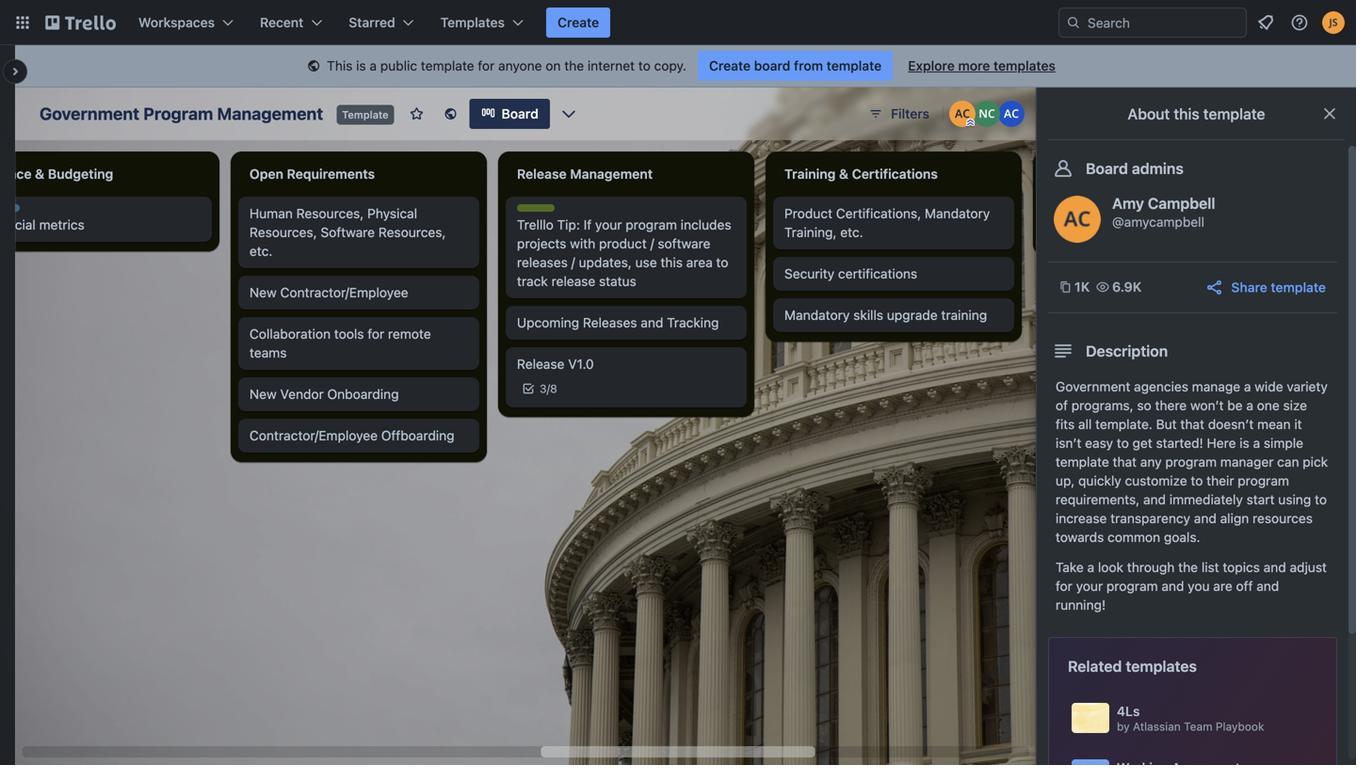 Task type: locate. For each thing, give the bounding box(es) containing it.
0 vertical spatial government
[[40, 104, 139, 124]]

amy campbell link
[[1112, 194, 1215, 212]]

to right area
[[716, 255, 728, 270]]

8
[[550, 382, 557, 396]]

are
[[1213, 579, 1232, 594]]

about this template
[[1128, 105, 1265, 123]]

0 vertical spatial is
[[356, 58, 366, 73]]

training
[[784, 166, 836, 182]]

new inside 'link'
[[250, 387, 277, 402]]

2 horizontal spatial /
[[650, 236, 654, 251]]

0 notifications image
[[1254, 11, 1277, 34]]

v1.0
[[568, 356, 594, 372]]

1 horizontal spatial management
[[570, 166, 653, 182]]

1 vertical spatial /
[[571, 255, 575, 270]]

0 horizontal spatial etc.
[[250, 243, 273, 259]]

templates up 4ls
[[1126, 658, 1197, 676]]

management inside text box
[[570, 166, 653, 182]]

1 vertical spatial board
[[1086, 160, 1128, 178]]

the up you on the right bottom of the page
[[1178, 560, 1198, 575]]

status
[[599, 274, 636, 289]]

2 vertical spatial /
[[547, 382, 550, 396]]

and left tracking
[[641, 315, 663, 331]]

to down 'template.'
[[1117, 436, 1129, 451]]

template inside "link"
[[827, 58, 882, 73]]

release up 3
[[517, 356, 565, 372]]

starred button
[[337, 8, 425, 38]]

amy campbell (amycampbell) image left amy campbell (amycampbell26) image
[[949, 101, 976, 127]]

template right about
[[1203, 105, 1265, 123]]

create left board
[[709, 58, 751, 73]]

for left anyone
[[478, 58, 495, 73]]

management up open
[[217, 104, 323, 124]]

off
[[1236, 579, 1253, 594]]

1 vertical spatial this
[[661, 255, 683, 270]]

a left look
[[1087, 560, 1094, 575]]

primary element
[[0, 0, 1356, 45]]

easy
[[1085, 436, 1113, 451]]

0 vertical spatial amy campbell (amycampbell) image
[[949, 101, 976, 127]]

tip
[[550, 205, 568, 218]]

4ls by atlassian team playbook
[[1117, 704, 1264, 734]]

your inside trello tip trelllo tip: if your program includes projects with product / software releases / updates, use this area to track release status
[[595, 217, 622, 233]]

government inside board name text field
[[40, 104, 139, 124]]

0 vertical spatial /
[[650, 236, 654, 251]]

is up manager on the bottom
[[1240, 436, 1249, 451]]

template right share
[[1271, 280, 1326, 295]]

trello tip trelllo tip: if your program includes projects with product / software releases / updates, use this area to track release status
[[517, 205, 731, 289]]

the inside take a look through the list topics and adjust for your program and you are off and running!
[[1178, 560, 1198, 575]]

0 horizontal spatial the
[[564, 58, 584, 73]]

security certifications
[[784, 266, 917, 282]]

1 horizontal spatial the
[[1178, 560, 1198, 575]]

certifications,
[[836, 206, 921, 221]]

upcoming releases and tracking
[[517, 315, 719, 331]]

using
[[1278, 492, 1311, 508]]

adjust
[[1290, 560, 1327, 575]]

about
[[1128, 105, 1170, 123]]

6.9k
[[1112, 279, 1142, 295]]

1 vertical spatial mandatory
[[784, 307, 850, 323]]

government inside government agencies manage a wide variety of programs, so there won't be a one size fits all template. but that doesn't mean it isn't easy to get started!  here is a simple template that any program manager can pick up, quickly customize to their program requirements, and immediately start using to increase transparency and align resources towards common goals.
[[1056, 379, 1130, 395]]

1 vertical spatial etc.
[[250, 243, 273, 259]]

mandatory
[[925, 206, 990, 221], [784, 307, 850, 323]]

1 release from the top
[[517, 166, 567, 182]]

0 horizontal spatial government
[[40, 104, 139, 124]]

2 new from the top
[[250, 387, 277, 402]]

up,
[[1056, 473, 1075, 489]]

mandatory inside product certifications, mandatory training, etc.
[[925, 206, 990, 221]]

template inside button
[[1271, 280, 1326, 295]]

create inside create button
[[558, 15, 599, 30]]

projects
[[517, 236, 566, 251]]

includes
[[681, 217, 731, 233]]

release up color: lime, title: "trello tip" element
[[517, 166, 567, 182]]

1 horizontal spatial board
[[1086, 160, 1128, 178]]

2 vertical spatial for
[[1056, 579, 1073, 594]]

board down anyone
[[502, 106, 538, 121]]

customize views image
[[559, 105, 578, 123]]

program
[[143, 104, 213, 124]]

government agencies manage a wide variety of programs, so there won't be a one size fits all template. but that doesn't mean it isn't easy to get started!  here is a simple template that any program manager can pick up, quickly customize to their program requirements, and immediately start using to increase transparency and align resources towards common goals.
[[1056, 379, 1328, 545]]

1 vertical spatial for
[[368, 326, 384, 342]]

that down get
[[1113, 454, 1137, 470]]

/ down release v1.0 at left top
[[547, 382, 550, 396]]

templates up amy campbell (amycampbell26) image
[[994, 58, 1056, 73]]

1 vertical spatial templates
[[1126, 658, 1197, 676]]

any
[[1140, 454, 1162, 470]]

1 horizontal spatial etc.
[[840, 225, 863, 240]]

won't
[[1190, 398, 1224, 413]]

transparency
[[1110, 511, 1190, 526]]

1 vertical spatial release
[[517, 356, 565, 372]]

0 horizontal spatial this
[[661, 255, 683, 270]]

simple
[[1264, 436, 1303, 451]]

0 horizontal spatial create
[[558, 15, 599, 30]]

0 horizontal spatial is
[[356, 58, 366, 73]]

can
[[1277, 454, 1299, 470]]

security
[[784, 266, 835, 282]]

teams
[[250, 345, 287, 361]]

resources
[[1253, 511, 1313, 526]]

open requirements
[[250, 166, 375, 182]]

0 vertical spatial management
[[217, 104, 323, 124]]

board link
[[470, 99, 550, 129]]

1 vertical spatial create
[[709, 58, 751, 73]]

1 vertical spatial management
[[570, 166, 653, 182]]

0 horizontal spatial that
[[1113, 454, 1137, 470]]

contractor/employee down the new vendor onboarding
[[250, 428, 378, 444]]

1 vertical spatial that
[[1113, 454, 1137, 470]]

there
[[1155, 398, 1187, 413]]

etc. inside product certifications, mandatory training, etc.
[[840, 225, 863, 240]]

0 vertical spatial that
[[1180, 417, 1204, 432]]

create button
[[546, 8, 610, 38]]

government left program
[[40, 104, 139, 124]]

common
[[1108, 530, 1160, 545]]

contractor/employee up tools
[[280, 285, 408, 300]]

1 vertical spatial your
[[1076, 579, 1103, 594]]

1 horizontal spatial government
[[1056, 379, 1130, 395]]

0 horizontal spatial for
[[368, 326, 384, 342]]

wide
[[1255, 379, 1283, 395]]

use
[[635, 255, 657, 270]]

board for board
[[502, 106, 538, 121]]

etc. inside human resources, physical resources, software resources, etc.
[[250, 243, 273, 259]]

Open Requirements text field
[[238, 159, 479, 189]]

your up running!
[[1076, 579, 1103, 594]]

mandatory down certifications on the right top of page
[[925, 206, 990, 221]]

share template
[[1231, 280, 1326, 295]]

2 release from the top
[[517, 356, 565, 372]]

0 vertical spatial mandatory
[[925, 206, 990, 221]]

public
[[380, 58, 417, 73]]

0 horizontal spatial templates
[[994, 58, 1056, 73]]

0 vertical spatial templates
[[994, 58, 1056, 73]]

1 horizontal spatial that
[[1180, 417, 1204, 432]]

program down started!
[[1165, 454, 1217, 470]]

a left 'public'
[[370, 58, 377, 73]]

0 vertical spatial release
[[517, 166, 567, 182]]

etc. down human
[[250, 243, 273, 259]]

fits
[[1056, 417, 1075, 432]]

1 vertical spatial new
[[250, 387, 277, 402]]

0 vertical spatial your
[[595, 217, 622, 233]]

management up if
[[570, 166, 653, 182]]

0 vertical spatial etc.
[[840, 225, 863, 240]]

mean
[[1257, 417, 1291, 432]]

new left vendor
[[250, 387, 277, 402]]

resources, up the software
[[296, 206, 364, 221]]

filters
[[891, 106, 929, 121]]

onboarding
[[327, 387, 399, 402]]

/
[[650, 236, 654, 251], [571, 255, 575, 270], [547, 382, 550, 396]]

for down take
[[1056, 579, 1073, 594]]

resources, down human
[[250, 225, 317, 240]]

release inside text box
[[517, 166, 567, 182]]

/ up the release
[[571, 255, 575, 270]]

1 horizontal spatial mandatory
[[925, 206, 990, 221]]

amy campbell (amycampbell) image
[[949, 101, 976, 127], [1054, 196, 1101, 243]]

if
[[584, 217, 592, 233]]

templates button
[[429, 8, 535, 38]]

template inside government agencies manage a wide variety of programs, so there won't be a one size fits all template. but that doesn't mean it isn't easy to get started!  here is a simple template that any program manager can pick up, quickly customize to their program requirements, and immediately start using to increase transparency and align resources towards common goals.
[[1056, 454, 1109, 470]]

that up started!
[[1180, 417, 1204, 432]]

0 horizontal spatial management
[[217, 104, 323, 124]]

human resources, physical resources, software resources, etc. link
[[250, 204, 468, 261]]

create inside create board from template "link"
[[709, 58, 751, 73]]

mandatory down 'security'
[[784, 307, 850, 323]]

related
[[1068, 658, 1122, 676]]

color: lime, title: "trello tip" element
[[517, 204, 568, 218]]

security certifications link
[[784, 265, 1003, 283]]

immediately
[[1169, 492, 1243, 508]]

0 vertical spatial for
[[478, 58, 495, 73]]

it
[[1294, 417, 1302, 432]]

your inside take a look through the list topics and adjust for your program and you are off and running!
[[1076, 579, 1103, 594]]

amy campbell (amycampbell) image left the amy
[[1054, 196, 1101, 243]]

start
[[1247, 492, 1275, 508]]

3 / 8
[[540, 382, 557, 396]]

etc. down certifications, on the right top of the page
[[840, 225, 863, 240]]

1 horizontal spatial your
[[1076, 579, 1103, 594]]

1 horizontal spatial this
[[1174, 105, 1200, 123]]

for right tools
[[368, 326, 384, 342]]

track
[[517, 274, 548, 289]]

the right on
[[564, 58, 584, 73]]

john smith (johnsmith38824343) image
[[1322, 11, 1345, 34]]

pick
[[1303, 454, 1328, 470]]

a inside take a look through the list topics and adjust for your program and you are off and running!
[[1087, 560, 1094, 575]]

1 vertical spatial is
[[1240, 436, 1249, 451]]

0 horizontal spatial your
[[595, 217, 622, 233]]

goals.
[[1164, 530, 1200, 545]]

template right from
[[827, 58, 882, 73]]

1 horizontal spatial amy campbell (amycampbell) image
[[1054, 196, 1101, 243]]

this
[[1174, 105, 1200, 123], [661, 255, 683, 270]]

board up the amy
[[1086, 160, 1128, 178]]

product
[[784, 206, 833, 221]]

list
[[1202, 560, 1219, 575]]

this down software
[[661, 255, 683, 270]]

etc.
[[840, 225, 863, 240], [250, 243, 273, 259]]

this
[[327, 58, 353, 73]]

your right if
[[595, 217, 622, 233]]

1 vertical spatial the
[[1178, 560, 1198, 575]]

None text field
[[0, 159, 212, 189]]

2 horizontal spatial for
[[1056, 579, 1073, 594]]

0 vertical spatial board
[[502, 106, 538, 121]]

1 vertical spatial government
[[1056, 379, 1130, 395]]

and
[[641, 315, 663, 331], [1143, 492, 1166, 508], [1194, 511, 1217, 526], [1264, 560, 1286, 575], [1162, 579, 1184, 594], [1257, 579, 1279, 594]]

one
[[1257, 398, 1280, 413]]

to inside trello tip trelllo tip: if your program includes projects with product / software releases / updates, use this area to track release status
[[716, 255, 728, 270]]

training
[[941, 307, 987, 323]]

1 horizontal spatial is
[[1240, 436, 1249, 451]]

management
[[217, 104, 323, 124], [570, 166, 653, 182]]

template down 'isn't'
[[1056, 454, 1109, 470]]

0 vertical spatial create
[[558, 15, 599, 30]]

all
[[1078, 417, 1092, 432]]

upcoming
[[517, 315, 579, 331]]

1 horizontal spatial create
[[709, 58, 751, 73]]

government for government program management
[[40, 104, 139, 124]]

government up programs,
[[1056, 379, 1130, 395]]

/ up use at the left top of page
[[650, 236, 654, 251]]

board
[[502, 106, 538, 121], [1086, 160, 1128, 178]]

this right about
[[1174, 105, 1200, 123]]

new up collaboration
[[250, 285, 277, 300]]

0 vertical spatial contractor/employee
[[280, 285, 408, 300]]

trelllo
[[517, 217, 554, 233]]

program up product
[[626, 217, 677, 233]]

is right this
[[356, 58, 366, 73]]

1 new from the top
[[250, 285, 277, 300]]

0 vertical spatial new
[[250, 285, 277, 300]]

open
[[250, 166, 283, 182]]

0 horizontal spatial board
[[502, 106, 538, 121]]

new vendor onboarding link
[[250, 385, 468, 404]]

and left you on the right bottom of the page
[[1162, 579, 1184, 594]]

program down through
[[1106, 579, 1158, 594]]

create up on
[[558, 15, 599, 30]]

new for new contractor/employee
[[250, 285, 277, 300]]

template up public image
[[421, 58, 474, 73]]

board inside board link
[[502, 106, 538, 121]]

tip:
[[557, 217, 580, 233]]



Task type: describe. For each thing, give the bounding box(es) containing it.
human
[[250, 206, 293, 221]]

started!
[[1156, 436, 1203, 451]]

collaboration tools for remote teams link
[[250, 325, 468, 363]]

and right off
[[1257, 579, 1279, 594]]

remote
[[388, 326, 431, 342]]

to up immediately
[[1191, 473, 1203, 489]]

create for create board from template
[[709, 58, 751, 73]]

is inside government agencies manage a wide variety of programs, so there won't be a one size fits all template. but that doesn't mean it isn't easy to get started!  here is a simple template that any program manager can pick up, quickly customize to their program requirements, and immediately start using to increase transparency and align resources towards common goals.
[[1240, 436, 1249, 451]]

1 horizontal spatial templates
[[1126, 658, 1197, 676]]

upgrade
[[887, 307, 938, 323]]

3
[[540, 382, 547, 396]]

manager
[[1220, 454, 1274, 470]]

certifications
[[838, 266, 917, 282]]

you
[[1188, 579, 1210, 594]]

amy
[[1112, 194, 1144, 212]]

tools
[[334, 326, 364, 342]]

board for board admins
[[1086, 160, 1128, 178]]

release for release v1.0
[[517, 356, 565, 372]]

upcoming releases and tracking link
[[517, 314, 735, 332]]

to right "using"
[[1315, 492, 1327, 508]]

and down customize at the bottom right of page
[[1143, 492, 1166, 508]]

Search field
[[1081, 8, 1246, 37]]

create for create
[[558, 15, 599, 30]]

increase
[[1056, 511, 1107, 526]]

isn't
[[1056, 436, 1082, 451]]

by
[[1117, 720, 1130, 734]]

but
[[1156, 417, 1177, 432]]

1 vertical spatial contractor/employee
[[250, 428, 378, 444]]

release v1.0
[[517, 356, 594, 372]]

explore more templates
[[908, 58, 1056, 73]]

Training & Certifications text field
[[773, 159, 1014, 189]]

Release Management text field
[[506, 159, 747, 189]]

of
[[1056, 398, 1068, 413]]

star or unstar board image
[[409, 106, 424, 121]]

board admins
[[1086, 160, 1184, 178]]

so
[[1137, 398, 1151, 413]]

share template button
[[1205, 278, 1326, 298]]

amy campbell (amycampbell26) image
[[998, 101, 1025, 127]]

requirements,
[[1056, 492, 1140, 508]]

1 horizontal spatial /
[[571, 255, 575, 270]]

a up manager on the bottom
[[1253, 436, 1260, 451]]

for inside collaboration tools for remote teams
[[368, 326, 384, 342]]

board
[[754, 58, 790, 73]]

team
[[1184, 720, 1213, 734]]

doesn't
[[1208, 417, 1254, 432]]

recent
[[260, 15, 304, 30]]

0 horizontal spatial mandatory
[[784, 307, 850, 323]]

release management
[[517, 166, 653, 182]]

this member is an admin of this board. image
[[966, 119, 975, 127]]

1k
[[1075, 279, 1090, 295]]

offboarding
[[381, 428, 454, 444]]

contractor/employee offboarding link
[[250, 427, 468, 445]]

requirements
[[287, 166, 375, 182]]

back to home image
[[45, 8, 116, 38]]

and left the "adjust"
[[1264, 560, 1286, 575]]

agencies
[[1134, 379, 1188, 395]]

government for government agencies manage a wide variety of programs, so there won't be a one size fits all template. but that doesn't mean it isn't easy to get started!  here is a simple template that any program manager can pick up, quickly customize to their program requirements, and immediately start using to increase transparency and align resources towards common goals.
[[1056, 379, 1130, 395]]

get
[[1133, 436, 1152, 451]]

and down immediately
[[1194, 511, 1217, 526]]

align
[[1220, 511, 1249, 526]]

trelllo tip: if your program includes projects with product / software releases / updates, use this area to track release status link
[[517, 216, 735, 291]]

program inside trello tip trelllo tip: if your program includes projects with product / software releases / updates, use this area to track release status
[[626, 217, 677, 233]]

release for release management
[[517, 166, 567, 182]]

a left wide
[[1244, 379, 1251, 395]]

public image
[[443, 106, 458, 121]]

1 horizontal spatial for
[[478, 58, 495, 73]]

release
[[551, 274, 595, 289]]

nicole cvitanovic (nicolecvitanovic) image
[[974, 101, 1000, 127]]

management inside board name text field
[[217, 104, 323, 124]]

from
[[794, 58, 823, 73]]

be
[[1227, 398, 1243, 413]]

@amycampbell
[[1112, 214, 1204, 230]]

&
[[839, 166, 849, 182]]

updates,
[[579, 255, 632, 270]]

search image
[[1066, 15, 1081, 30]]

program inside take a look through the list topics and adjust for your program and you are off and running!
[[1106, 579, 1158, 594]]

new vendor onboarding
[[250, 387, 399, 402]]

to left copy.
[[638, 58, 651, 73]]

resources, down physical at the top left of page
[[378, 225, 446, 240]]

tracking
[[667, 315, 719, 331]]

manage
[[1192, 379, 1240, 395]]

this inside trello tip trelllo tip: if your program includes projects with product / software releases / updates, use this area to track release status
[[661, 255, 683, 270]]

Board name text field
[[30, 99, 333, 129]]

new for new vendor onboarding
[[250, 387, 277, 402]]

0 vertical spatial this
[[1174, 105, 1200, 123]]

software
[[321, 225, 375, 240]]

physical
[[367, 206, 417, 221]]

quickly
[[1078, 473, 1121, 489]]

0 horizontal spatial amy campbell (amycampbell) image
[[949, 101, 976, 127]]

for inside take a look through the list topics and adjust for your program and you are off and running!
[[1056, 579, 1073, 594]]

take
[[1056, 560, 1084, 575]]

training,
[[784, 225, 837, 240]]

take a look through the list topics and adjust for your program and you are off and running!
[[1056, 560, 1327, 613]]

1 vertical spatial amy campbell (amycampbell) image
[[1054, 196, 1101, 243]]

template.
[[1095, 417, 1153, 432]]

templates
[[440, 15, 505, 30]]

through
[[1127, 560, 1175, 575]]

new contractor/employee
[[250, 285, 408, 300]]

on
[[546, 58, 561, 73]]

contractor/employee offboarding
[[250, 428, 454, 444]]

0 vertical spatial the
[[564, 58, 584, 73]]

workspaces button
[[127, 8, 245, 38]]

templates inside 'link'
[[994, 58, 1056, 73]]

mandatory skills upgrade training link
[[784, 306, 1003, 325]]

their
[[1207, 473, 1234, 489]]

with
[[570, 236, 595, 251]]

a right be
[[1246, 398, 1253, 413]]

more
[[958, 58, 990, 73]]

product certifications, mandatory training, etc. link
[[784, 204, 1003, 242]]

open information menu image
[[1290, 13, 1309, 32]]

0 horizontal spatial /
[[547, 382, 550, 396]]

related templates
[[1068, 658, 1197, 676]]

topics
[[1223, 560, 1260, 575]]

human resources, physical resources, software resources, etc.
[[250, 206, 446, 259]]

size
[[1283, 398, 1307, 413]]

recent button
[[249, 8, 334, 38]]

filters button
[[863, 99, 935, 129]]

program up the 'start'
[[1238, 473, 1289, 489]]

running!
[[1056, 598, 1106, 613]]

sm image
[[304, 57, 323, 76]]

customize
[[1125, 473, 1187, 489]]



Task type: vqa. For each thing, say whether or not it's contained in the screenshot.
release
yes



